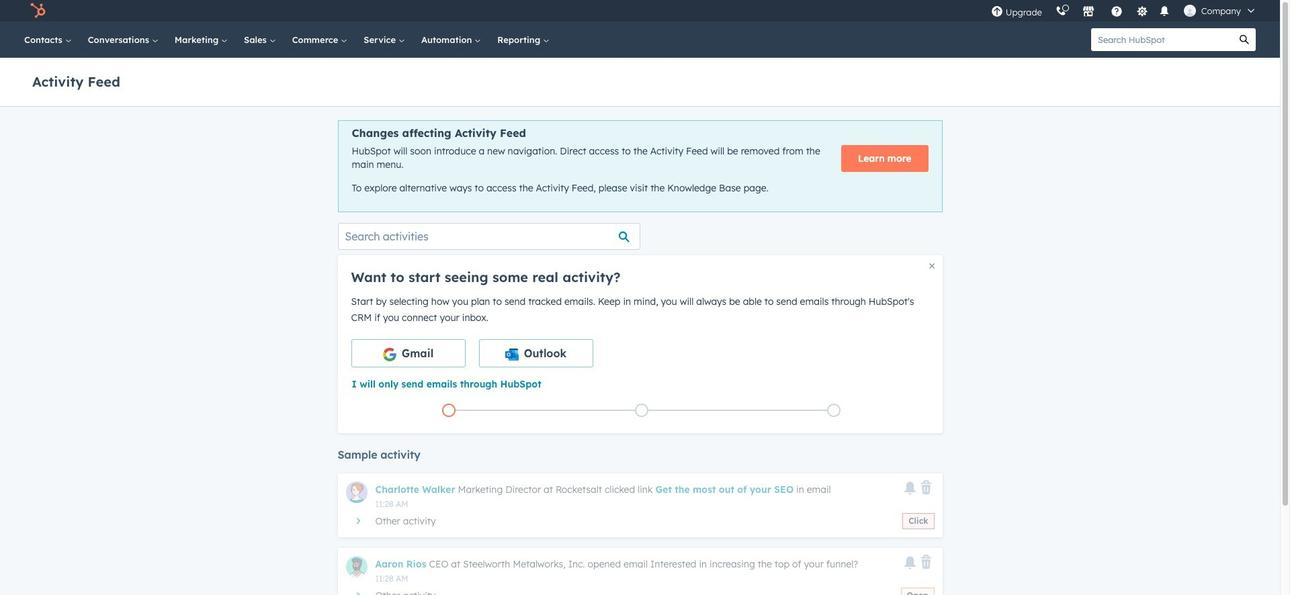 Task type: locate. For each thing, give the bounding box(es) containing it.
Search HubSpot search field
[[1092, 28, 1233, 51]]

marketplaces image
[[1083, 6, 1095, 18]]

list
[[353, 401, 931, 420]]

onboarding.steps.finalstep.title image
[[831, 408, 838, 415]]

None checkbox
[[351, 339, 465, 368], [479, 339, 593, 368], [351, 339, 465, 368], [479, 339, 593, 368]]

menu
[[985, 0, 1264, 22]]

onboarding.steps.sendtrackedemailingmail.title image
[[638, 408, 645, 415]]

jacob simon image
[[1184, 5, 1196, 17]]



Task type: describe. For each thing, give the bounding box(es) containing it.
close image
[[929, 263, 935, 269]]

Search activities search field
[[338, 223, 640, 250]]



Task type: vqa. For each thing, say whether or not it's contained in the screenshot.
Completed within button
no



